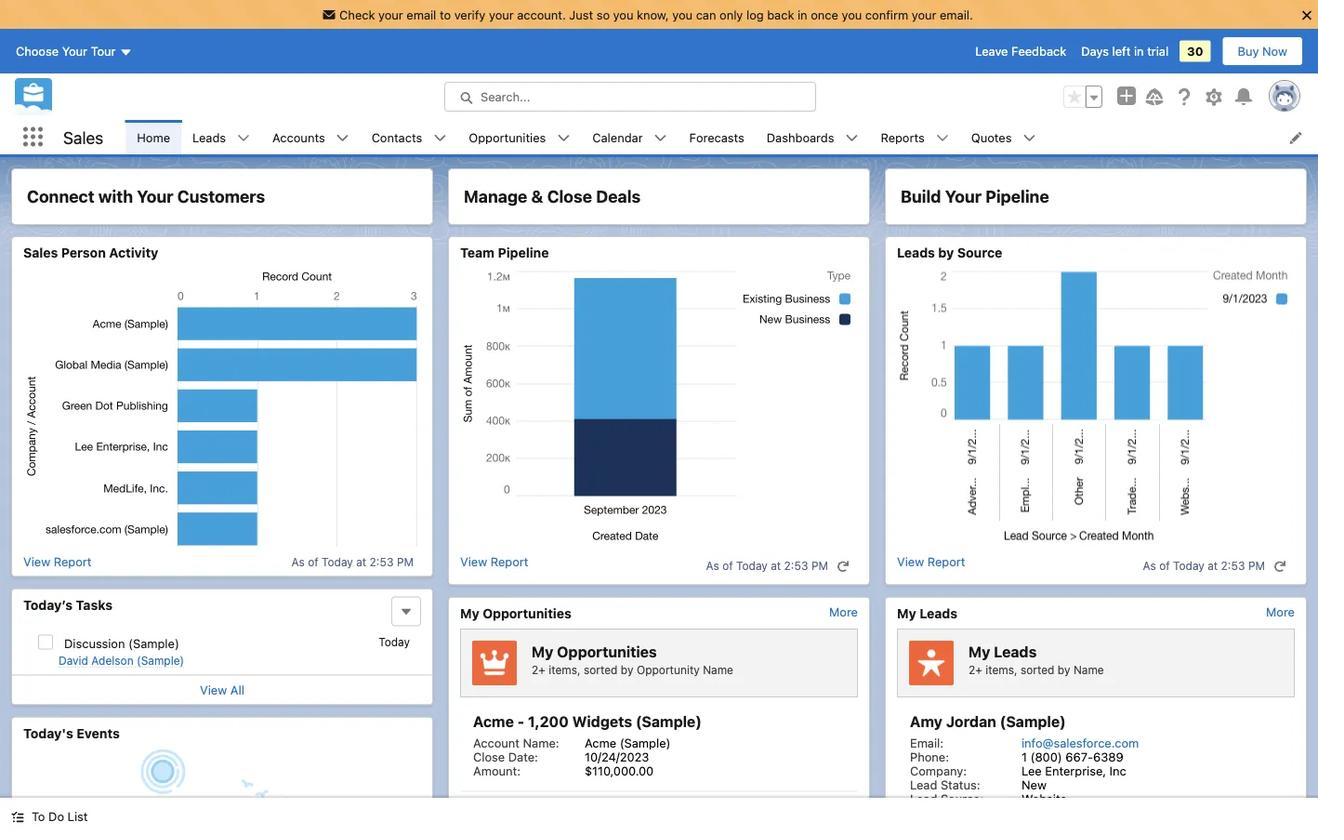 Task type: describe. For each thing, give the bounding box(es) containing it.
6389
[[1094, 750, 1124, 764]]

today's
[[23, 725, 73, 741]]

new
[[1022, 777, 1047, 791]]

can
[[696, 7, 717, 21]]

info@salesforce.com link
[[1022, 736, 1140, 750]]

today's events
[[23, 725, 120, 741]]

1 horizontal spatial by
[[939, 245, 954, 260]]

tour
[[91, 44, 116, 58]]

list
[[68, 810, 88, 824]]

text default image for quotes
[[1023, 132, 1036, 145]]

just
[[569, 7, 593, 21]]

today's
[[23, 597, 73, 612]]

(sample) up $110,000.00 at the left bottom
[[620, 736, 671, 750]]

2 your from the left
[[489, 7, 514, 21]]

1 (800) 667-6389
[[1022, 750, 1124, 764]]

days
[[1082, 44, 1109, 58]]

items, for close
[[549, 663, 581, 676]]

sorted for pipeline
[[1021, 663, 1055, 676]]

$110,000.00
[[585, 764, 654, 777]]

view for build your pipeline
[[897, 555, 925, 569]]

check
[[340, 7, 375, 21]]

dashboards list item
[[756, 120, 870, 154]]

calendar link
[[582, 120, 654, 154]]

manage
[[464, 186, 528, 206]]

email.
[[940, 7, 974, 21]]

of for build your pipeline
[[1160, 559, 1171, 572]]

today's tasks
[[23, 597, 113, 612]]

0 horizontal spatial as of today at 2:​53 pm
[[292, 555, 414, 568]]

back
[[767, 7, 795, 21]]

text default image for leads
[[237, 132, 250, 145]]

0 vertical spatial close
[[547, 186, 592, 206]]

opportunities for my opportunities
[[483, 605, 572, 621]]

events
[[77, 725, 120, 741]]

lead status:
[[910, 777, 981, 791]]

my for my opportunities 2+ items, sorted by opportunity name
[[532, 643, 554, 660]]

all
[[230, 683, 245, 697]]

leads inside my leads 2+ items, sorted by name
[[994, 643, 1037, 660]]

&
[[532, 186, 544, 206]]

pm for manage
[[812, 559, 829, 572]]

discussion
[[64, 636, 125, 650]]

my leads link
[[897, 605, 958, 621]]

confirm
[[866, 7, 909, 21]]

view left the all in the bottom left of the page
[[200, 683, 227, 697]]

discussion (sample) david adelson (sample)
[[59, 636, 184, 667]]

days left in trial
[[1082, 44, 1169, 58]]

account name:
[[473, 736, 559, 750]]

by for manage & close deals
[[621, 663, 634, 676]]

opportunities for my opportunities 2+ items, sorted by opportunity name
[[557, 643, 657, 660]]

1 your from the left
[[379, 7, 403, 21]]

your for build
[[946, 186, 982, 206]]

discussion (sample) link
[[64, 636, 179, 650]]

status:
[[941, 777, 981, 791]]

(sample) down discussion (sample) "link"
[[137, 654, 184, 667]]

name inside my leads 2+ items, sorted by name
[[1074, 663, 1105, 676]]

so
[[597, 7, 610, 21]]

0 horizontal spatial of
[[308, 555, 319, 568]]

2+ for &
[[532, 663, 546, 676]]

adelson
[[91, 654, 134, 667]]

amy jordan (sample)
[[910, 713, 1066, 731]]

email
[[407, 7, 437, 21]]

list containing home
[[126, 120, 1319, 154]]

quotes link
[[960, 120, 1023, 154]]

(sample) up david adelson (sample) link
[[128, 636, 179, 650]]

source
[[958, 245, 1003, 260]]

my opportunities link
[[460, 605, 572, 621]]

close date:
[[473, 750, 538, 764]]

leads link
[[181, 120, 237, 154]]

667-
[[1066, 750, 1094, 764]]

team
[[460, 245, 495, 260]]

widgets
[[573, 713, 632, 731]]

forecasts link
[[678, 120, 756, 154]]

only
[[720, 7, 743, 21]]

view all
[[200, 683, 245, 697]]

buy now button
[[1223, 36, 1304, 66]]

to
[[32, 810, 45, 824]]

leads inside leads 'link'
[[193, 130, 226, 144]]

2 you from the left
[[673, 7, 693, 21]]

(800)
[[1031, 750, 1063, 764]]

text default image inside to do list button
[[11, 811, 24, 824]]

as for build your pipeline
[[1144, 559, 1157, 572]]

check your email to verify your account. just so you know, you can only log back in once you confirm your email.
[[340, 7, 974, 21]]

log
[[747, 7, 764, 21]]

person
[[61, 245, 106, 260]]

contacts list item
[[361, 120, 458, 154]]

lead for lead source:
[[910, 791, 938, 805]]

now
[[1263, 44, 1288, 58]]

by for build your pipeline
[[1058, 663, 1071, 676]]

my opportunities 2+ items, sorted by opportunity name
[[532, 643, 734, 676]]

leave feedback
[[976, 44, 1067, 58]]

more link for build your pipeline
[[1267, 605, 1295, 619]]

build
[[901, 186, 942, 206]]

view report for deals
[[460, 555, 529, 569]]

trial
[[1148, 44, 1169, 58]]

leave feedback link
[[976, 44, 1067, 58]]

at for manage & close deals
[[771, 559, 781, 572]]

my for my leads 2+ items, sorted by name
[[969, 643, 991, 660]]

more for build your pipeline
[[1267, 605, 1295, 619]]

source:
[[941, 791, 984, 805]]

leave
[[976, 44, 1009, 58]]

build your pipeline
[[901, 186, 1050, 206]]

30
[[1188, 44, 1204, 58]]

search... button
[[445, 82, 817, 112]]

customers
[[177, 186, 265, 206]]

2:​53 for build your pipeline
[[1222, 559, 1246, 572]]

view for manage & close deals
[[460, 555, 487, 569]]

dashboards link
[[756, 120, 846, 154]]

calendar
[[593, 130, 643, 144]]

choose your tour
[[16, 44, 116, 58]]

team pipeline
[[460, 245, 549, 260]]

3 you from the left
[[842, 7, 862, 21]]



Task type: locate. For each thing, give the bounding box(es) containing it.
report for deals
[[491, 555, 529, 569]]

you left "can"
[[673, 7, 693, 21]]

1 vertical spatial sales
[[23, 245, 58, 260]]

name up info@salesforce.com
[[1074, 663, 1105, 676]]

text default image for contacts
[[434, 132, 447, 145]]

pipeline
[[986, 186, 1050, 206], [498, 245, 549, 260]]

your left email.
[[912, 7, 937, 21]]

pipeline down quotes 'list item'
[[986, 186, 1050, 206]]

text default image inside calendar list item
[[654, 132, 667, 145]]

your
[[379, 7, 403, 21], [489, 7, 514, 21], [912, 7, 937, 21]]

2 horizontal spatial pm
[[1249, 559, 1266, 572]]

1 view report link from the left
[[23, 555, 92, 569]]

items, up 1,200
[[549, 663, 581, 676]]

1 vertical spatial opportunities
[[483, 605, 572, 621]]

group
[[1064, 86, 1103, 108]]

1 horizontal spatial you
[[673, 7, 693, 21]]

your left email
[[379, 7, 403, 21]]

to do list
[[32, 810, 88, 824]]

(sample) up the acme (sample)
[[636, 713, 702, 731]]

2 horizontal spatial you
[[842, 7, 862, 21]]

items, up amy jordan (sample)
[[986, 663, 1018, 676]]

0 horizontal spatial in
[[798, 7, 808, 21]]

you right once
[[842, 7, 862, 21]]

text default image for accounts
[[336, 132, 349, 145]]

you right so
[[613, 7, 634, 21]]

inc
[[1110, 764, 1127, 777]]

0 vertical spatial sales
[[63, 127, 103, 147]]

pm for build
[[1249, 559, 1266, 572]]

name inside my opportunities 2+ items, sorted by opportunity name
[[703, 663, 734, 676]]

by up info@salesforce.com link
[[1058, 663, 1071, 676]]

view report link up my opportunities
[[460, 555, 529, 577]]

reports list item
[[870, 120, 960, 154]]

sales left person
[[23, 245, 58, 260]]

as
[[292, 555, 305, 568], [706, 559, 720, 572], [1144, 559, 1157, 572]]

lead source:
[[910, 791, 984, 805]]

text default image
[[434, 132, 447, 145], [654, 132, 667, 145], [846, 132, 859, 145], [936, 132, 949, 145], [1274, 560, 1287, 573], [11, 811, 24, 824]]

contacts link
[[361, 120, 434, 154]]

0 vertical spatial acme
[[473, 713, 514, 731]]

by
[[939, 245, 954, 260], [621, 663, 634, 676], [1058, 663, 1071, 676]]

1 you from the left
[[613, 7, 634, 21]]

2 lead from the top
[[910, 791, 938, 805]]

sorted for close
[[584, 663, 618, 676]]

1 horizontal spatial sorted
[[1021, 663, 1055, 676]]

text default image inside dashboards list item
[[846, 132, 859, 145]]

opportunities link
[[458, 120, 557, 154]]

my leads 2+ items, sorted by name
[[969, 643, 1105, 676]]

0 horizontal spatial close
[[473, 750, 505, 764]]

lee enterprise, inc
[[1022, 764, 1127, 777]]

text default image inside 'reports' list item
[[936, 132, 949, 145]]

sales for sales
[[63, 127, 103, 147]]

1 vertical spatial pipeline
[[498, 245, 549, 260]]

pm
[[397, 555, 414, 568], [812, 559, 829, 572], [1249, 559, 1266, 572]]

choose
[[16, 44, 59, 58]]

more link for manage & close deals
[[830, 605, 858, 619]]

1 vertical spatial in
[[1135, 44, 1144, 58]]

as of today at 2:​53 pm for build your pipeline
[[1144, 559, 1266, 572]]

name right opportunity
[[703, 663, 734, 676]]

items, for pipeline
[[986, 663, 1018, 676]]

1 horizontal spatial your
[[489, 7, 514, 21]]

1 lead from the top
[[910, 777, 938, 791]]

report up my leads
[[928, 555, 966, 569]]

1 vertical spatial acme
[[585, 736, 617, 750]]

know,
[[637, 7, 669, 21]]

lee
[[1022, 764, 1042, 777]]

calendar list item
[[582, 120, 678, 154]]

items, inside my leads 2+ items, sorted by name
[[986, 663, 1018, 676]]

2+
[[532, 663, 546, 676], [969, 663, 983, 676]]

0 horizontal spatial items,
[[549, 663, 581, 676]]

account
[[473, 736, 520, 750]]

2 name from the left
[[1074, 663, 1105, 676]]

2 report from the left
[[491, 555, 529, 569]]

2 horizontal spatial of
[[1160, 559, 1171, 572]]

2+ inside my leads 2+ items, sorted by name
[[969, 663, 983, 676]]

sorted up widgets
[[584, 663, 618, 676]]

0 horizontal spatial sales
[[23, 245, 58, 260]]

2 view report from the left
[[460, 555, 529, 569]]

view report link up today's
[[23, 555, 92, 569]]

text default image for calendar
[[654, 132, 667, 145]]

1 horizontal spatial view report link
[[460, 555, 529, 577]]

lead
[[910, 777, 938, 791], [910, 791, 938, 805]]

2 horizontal spatial your
[[912, 7, 937, 21]]

0 horizontal spatial 2:​53
[[370, 555, 394, 568]]

accounts
[[273, 130, 325, 144]]

1 horizontal spatial pipeline
[[986, 186, 1050, 206]]

2 sorted from the left
[[1021, 663, 1055, 676]]

do
[[48, 810, 64, 824]]

text default image inside leads list item
[[237, 132, 250, 145]]

1 horizontal spatial items,
[[986, 663, 1018, 676]]

david adelson (sample) link
[[59, 654, 184, 668]]

opportunity
[[637, 663, 700, 676]]

quotes
[[972, 130, 1012, 144]]

0 horizontal spatial as
[[292, 555, 305, 568]]

0 horizontal spatial 2+
[[532, 663, 546, 676]]

1 horizontal spatial 2+
[[969, 663, 983, 676]]

2+ inside my opportunities 2+ items, sorted by opportunity name
[[532, 663, 546, 676]]

more
[[830, 605, 858, 619], [1267, 605, 1295, 619]]

0 horizontal spatial your
[[379, 7, 403, 21]]

0 horizontal spatial more link
[[830, 605, 858, 619]]

1 horizontal spatial as of today at 2:​53 pm
[[706, 559, 829, 572]]

view report up today's
[[23, 555, 92, 569]]

2 horizontal spatial report
[[928, 555, 966, 569]]

view up my opportunities
[[460, 555, 487, 569]]

in right 'left'
[[1135, 44, 1144, 58]]

1 horizontal spatial your
[[137, 186, 174, 206]]

my for my opportunities
[[460, 605, 480, 621]]

view report for customers
[[23, 555, 92, 569]]

2 horizontal spatial by
[[1058, 663, 1071, 676]]

0 horizontal spatial sorted
[[584, 663, 618, 676]]

view report link up my leads
[[897, 555, 966, 577]]

0 vertical spatial in
[[798, 7, 808, 21]]

1 report from the left
[[54, 555, 92, 569]]

quotes list item
[[960, 120, 1048, 154]]

reports
[[881, 130, 925, 144]]

0 horizontal spatial pm
[[397, 555, 414, 568]]

2 vertical spatial opportunities
[[557, 643, 657, 660]]

0 horizontal spatial you
[[613, 7, 634, 21]]

2 horizontal spatial view report link
[[897, 555, 966, 577]]

2:​53 for manage & close deals
[[785, 559, 809, 572]]

0 horizontal spatial report
[[54, 555, 92, 569]]

1 horizontal spatial as
[[706, 559, 720, 572]]

opportunities
[[469, 130, 546, 144], [483, 605, 572, 621], [557, 643, 657, 660]]

view report link for deals
[[460, 555, 529, 577]]

1 horizontal spatial view report
[[460, 555, 529, 569]]

view up my leads
[[897, 555, 925, 569]]

2 horizontal spatial as of today at 2:​53 pm
[[1144, 559, 1266, 572]]

2 2+ from the left
[[969, 663, 983, 676]]

amount:
[[473, 764, 521, 777]]

1 more from the left
[[830, 605, 858, 619]]

of
[[308, 555, 319, 568], [723, 559, 733, 572], [1160, 559, 1171, 572]]

1 horizontal spatial of
[[723, 559, 733, 572]]

2+ up 1,200
[[532, 663, 546, 676]]

as for manage & close deals
[[706, 559, 720, 572]]

-
[[518, 713, 525, 731]]

text default image inside opportunities list item
[[557, 132, 570, 145]]

report up my opportunities
[[491, 555, 529, 569]]

opportunities list item
[[458, 120, 582, 154]]

my inside my opportunities 2+ items, sorted by opportunity name
[[532, 643, 554, 660]]

(sample) up 1
[[1000, 713, 1066, 731]]

sales for sales person activity
[[23, 245, 58, 260]]

sorted up amy jordan (sample)
[[1021, 663, 1055, 676]]

acme
[[473, 713, 514, 731], [585, 736, 617, 750]]

0 vertical spatial pipeline
[[986, 186, 1050, 206]]

account.
[[517, 7, 566, 21]]

sales person activity
[[23, 245, 158, 260]]

more for manage & close deals
[[830, 605, 858, 619]]

0 vertical spatial opportunities
[[469, 130, 546, 144]]

1 items, from the left
[[549, 663, 581, 676]]

1 view report from the left
[[23, 555, 92, 569]]

opportunities inside my opportunities 2+ items, sorted by opportunity name
[[557, 643, 657, 660]]

leads list item
[[181, 120, 261, 154]]

my leads
[[897, 605, 958, 621]]

2 horizontal spatial view report
[[897, 555, 966, 569]]

to do list button
[[0, 798, 99, 835]]

1 horizontal spatial in
[[1135, 44, 1144, 58]]

items, inside my opportunities 2+ items, sorted by opportunity name
[[549, 663, 581, 676]]

lead for lead status:
[[910, 777, 938, 791]]

1 horizontal spatial more link
[[1267, 605, 1295, 619]]

1,200
[[528, 713, 569, 731]]

lead down company:
[[910, 791, 938, 805]]

(sample)
[[128, 636, 179, 650], [137, 654, 184, 667], [636, 713, 702, 731], [1000, 713, 1066, 731], [620, 736, 671, 750]]

0 horizontal spatial by
[[621, 663, 634, 676]]

0 horizontal spatial name
[[703, 663, 734, 676]]

0 horizontal spatial at
[[356, 555, 367, 568]]

1
[[1022, 750, 1028, 764]]

leads inside my leads link
[[920, 605, 958, 621]]

my for my leads
[[897, 605, 917, 621]]

feedback
[[1012, 44, 1067, 58]]

view up today's
[[23, 555, 50, 569]]

your
[[62, 44, 87, 58], [137, 186, 174, 206], [946, 186, 982, 206]]

by inside my leads 2+ items, sorted by name
[[1058, 663, 1071, 676]]

your inside choose your tour popup button
[[62, 44, 87, 58]]

0 horizontal spatial pipeline
[[498, 245, 549, 260]]

1 2+ from the left
[[532, 663, 546, 676]]

1 horizontal spatial sales
[[63, 127, 103, 147]]

view report up my leads
[[897, 555, 966, 569]]

home link
[[126, 120, 181, 154]]

sales
[[63, 127, 103, 147], [23, 245, 58, 260]]

view for connect with your customers
[[23, 555, 50, 569]]

enterprise,
[[1046, 764, 1107, 777]]

pipeline right team
[[498, 245, 549, 260]]

1 horizontal spatial more
[[1267, 605, 1295, 619]]

text default image inside quotes 'list item'
[[1023, 132, 1036, 145]]

list
[[126, 120, 1319, 154]]

in right "back"
[[798, 7, 808, 21]]

my
[[460, 605, 480, 621], [897, 605, 917, 621], [532, 643, 554, 660], [969, 643, 991, 660]]

by left opportunity
[[621, 663, 634, 676]]

leads by source
[[897, 245, 1003, 260]]

text default image inside contacts "list item"
[[434, 132, 447, 145]]

view report link
[[23, 555, 92, 569], [460, 555, 529, 577], [897, 555, 966, 577]]

verify
[[454, 7, 486, 21]]

1 horizontal spatial name
[[1074, 663, 1105, 676]]

2 horizontal spatial your
[[946, 186, 982, 206]]

0 horizontal spatial view report
[[23, 555, 92, 569]]

text default image for reports
[[936, 132, 949, 145]]

close
[[547, 186, 592, 206], [473, 750, 505, 764]]

2+ up jordan
[[969, 663, 983, 676]]

0 horizontal spatial more
[[830, 605, 858, 619]]

forecasts
[[690, 130, 745, 144]]

0 horizontal spatial acme
[[473, 713, 514, 731]]

opportunities inside list item
[[469, 130, 546, 144]]

3 view report from the left
[[897, 555, 966, 569]]

sales up connect
[[63, 127, 103, 147]]

0 horizontal spatial view report link
[[23, 555, 92, 569]]

deals
[[596, 186, 641, 206]]

more link
[[830, 605, 858, 619], [1267, 605, 1295, 619]]

2 horizontal spatial at
[[1208, 559, 1218, 572]]

your right verify
[[489, 7, 514, 21]]

choose your tour button
[[15, 36, 133, 66]]

1 name from the left
[[703, 663, 734, 676]]

close right &
[[547, 186, 592, 206]]

acme down widgets
[[585, 736, 617, 750]]

2 view report link from the left
[[460, 555, 529, 577]]

3 report from the left
[[928, 555, 966, 569]]

acme for acme (sample)
[[585, 736, 617, 750]]

view report link for customers
[[23, 555, 92, 569]]

2 horizontal spatial 2:​53
[[1222, 559, 1246, 572]]

1 horizontal spatial acme
[[585, 736, 617, 750]]

name:
[[523, 736, 559, 750]]

1 sorted from the left
[[584, 663, 618, 676]]

your right build in the right top of the page
[[946, 186, 982, 206]]

3 your from the left
[[912, 7, 937, 21]]

acme (sample)
[[585, 736, 671, 750]]

acme for acme - 1,200 widgets (sample)
[[473, 713, 514, 731]]

1 more link from the left
[[830, 605, 858, 619]]

connect with your customers
[[27, 186, 265, 206]]

once
[[811, 7, 839, 21]]

0 horizontal spatial your
[[62, 44, 87, 58]]

info@salesforce.com
[[1022, 736, 1140, 750]]

sorted inside my opportunities 2+ items, sorted by opportunity name
[[584, 663, 618, 676]]

2 items, from the left
[[986, 663, 1018, 676]]

2 more from the left
[[1267, 605, 1295, 619]]

2+ for your
[[969, 663, 983, 676]]

to
[[440, 7, 451, 21]]

text default image
[[237, 132, 250, 145], [336, 132, 349, 145], [557, 132, 570, 145], [1023, 132, 1036, 145], [837, 560, 850, 573]]

date:
[[508, 750, 538, 764]]

left
[[1113, 44, 1131, 58]]

as of today at 2:​53 pm for manage & close deals
[[706, 559, 829, 572]]

by left "source"
[[939, 245, 954, 260]]

text default image for opportunities
[[557, 132, 570, 145]]

view all link
[[200, 683, 245, 697]]

1 horizontal spatial 2:​53
[[785, 559, 809, 572]]

3 view report link from the left
[[897, 555, 966, 577]]

at for build your pipeline
[[1208, 559, 1218, 572]]

my opportunities
[[460, 605, 572, 621]]

2 horizontal spatial as
[[1144, 559, 1157, 572]]

by inside my opportunities 2+ items, sorted by opportunity name
[[621, 663, 634, 676]]

your right 'with'
[[137, 186, 174, 206]]

view report up my opportunities
[[460, 555, 529, 569]]

close left date:
[[473, 750, 505, 764]]

name
[[703, 663, 734, 676], [1074, 663, 1105, 676]]

with
[[98, 186, 133, 206]]

text default image inside "accounts" list item
[[336, 132, 349, 145]]

sorted inside my leads 2+ items, sorted by name
[[1021, 663, 1055, 676]]

report up today's tasks
[[54, 555, 92, 569]]

lead down 'phone:'
[[910, 777, 938, 791]]

today
[[322, 555, 353, 568], [737, 559, 768, 572], [1174, 559, 1205, 572], [379, 636, 410, 649]]

manage & close deals
[[464, 186, 641, 206]]

phone:
[[910, 750, 950, 764]]

report for customers
[[54, 555, 92, 569]]

of for manage & close deals
[[723, 559, 733, 572]]

my inside my leads 2+ items, sorted by name
[[969, 643, 991, 660]]

david
[[59, 654, 88, 667]]

report
[[54, 555, 92, 569], [491, 555, 529, 569], [928, 555, 966, 569]]

1 horizontal spatial report
[[491, 555, 529, 569]]

buy
[[1238, 44, 1260, 58]]

search...
[[481, 90, 531, 104]]

reports link
[[870, 120, 936, 154]]

acme up account
[[473, 713, 514, 731]]

view report
[[23, 555, 92, 569], [460, 555, 529, 569], [897, 555, 966, 569]]

home
[[137, 130, 170, 144]]

1 horizontal spatial pm
[[812, 559, 829, 572]]

your left tour
[[62, 44, 87, 58]]

1 horizontal spatial close
[[547, 186, 592, 206]]

accounts list item
[[261, 120, 361, 154]]

text default image for dashboards
[[846, 132, 859, 145]]

your for choose
[[62, 44, 87, 58]]

1 horizontal spatial at
[[771, 559, 781, 572]]

1 vertical spatial close
[[473, 750, 505, 764]]

2 more link from the left
[[1267, 605, 1295, 619]]



Task type: vqa. For each thing, say whether or not it's contained in the screenshot.
Team Pipeline
yes



